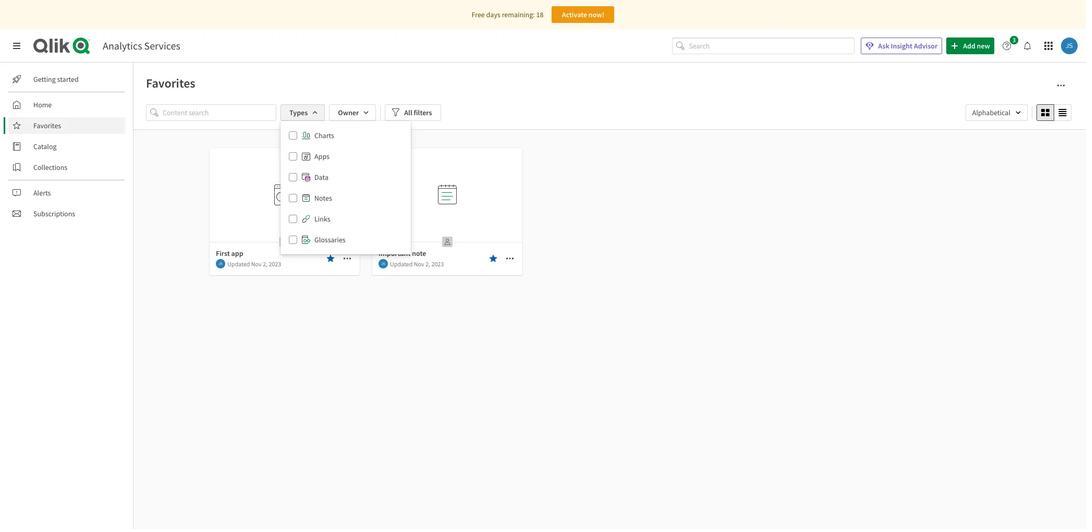 Task type: locate. For each thing, give the bounding box(es) containing it.
1 vertical spatial favorites
[[33, 121, 61, 130]]

1 jacob simon element from the left
[[216, 259, 225, 269]]

free
[[472, 10, 485, 19]]

1 horizontal spatial 2,
[[426, 260, 430, 268]]

more actions image up the switch view group on the top
[[1058, 81, 1066, 90]]

0 horizontal spatial nov
[[251, 260, 262, 268]]

0 horizontal spatial personal element
[[277, 234, 293, 250]]

updated
[[227, 260, 250, 268], [390, 260, 413, 268]]

nov right jacob simon image
[[251, 260, 262, 268]]

jacob simon image
[[216, 259, 225, 269]]

updated nov 2, 2023 down app
[[227, 260, 281, 268]]

more actions image
[[1058, 81, 1066, 90], [506, 255, 514, 263]]

2, for note
[[426, 260, 430, 268]]

favorites link
[[8, 117, 125, 134]]

0 vertical spatial favorites
[[146, 75, 196, 91]]

updated nov 2, 2023 for note
[[390, 260, 444, 268]]

1 updated from the left
[[227, 260, 250, 268]]

updated nov 2, 2023 down note
[[390, 260, 444, 268]]

1 vertical spatial jacob simon image
[[379, 259, 388, 269]]

more actions image right remove from favorites icon
[[506, 255, 514, 263]]

navigation pane element
[[0, 67, 133, 226]]

2 2023 from the left
[[432, 260, 444, 268]]

2 personal element from the left
[[439, 234, 456, 250]]

2,
[[263, 260, 268, 268], [426, 260, 430, 268]]

1 personal element from the left
[[277, 234, 293, 250]]

collections
[[33, 163, 67, 172]]

2, right jacob simon image
[[263, 260, 268, 268]]

getting started link
[[8, 71, 125, 88]]

data
[[315, 173, 329, 182]]

jacob simon element
[[216, 259, 225, 269], [379, 259, 388, 269]]

activate now!
[[562, 10, 605, 19]]

days
[[487, 10, 501, 19]]

more actions image
[[343, 255, 352, 263]]

0 horizontal spatial 2,
[[263, 260, 268, 268]]

owner
[[338, 108, 359, 117]]

1 horizontal spatial more actions image
[[1058, 81, 1066, 90]]

1 horizontal spatial jacob simon image
[[1062, 38, 1078, 54]]

2023 for first app
[[269, 260, 281, 268]]

updated down "important note"
[[390, 260, 413, 268]]

updated nov 2, 2023 for app
[[227, 260, 281, 268]]

2, down note
[[426, 260, 430, 268]]

jacob simon element for first
[[216, 259, 225, 269]]

1 vertical spatial more actions image
[[506, 255, 514, 263]]

1 horizontal spatial personal element
[[439, 234, 456, 250]]

1 horizontal spatial jacob simon element
[[379, 259, 388, 269]]

1 2, from the left
[[263, 260, 268, 268]]

alerts
[[33, 188, 51, 198]]

nov
[[251, 260, 262, 268], [414, 260, 425, 268]]

new
[[978, 41, 991, 51]]

remove from favorites image
[[327, 255, 335, 263]]

personal element right note
[[439, 234, 456, 250]]

personal element
[[277, 234, 293, 250], [439, 234, 456, 250]]

2 updated nov 2, 2023 from the left
[[390, 260, 444, 268]]

add new
[[964, 41, 991, 51]]

updated nov 2, 2023
[[227, 260, 281, 268], [390, 260, 444, 268]]

Alphabetical field
[[966, 104, 1028, 121]]

0 horizontal spatial favorites
[[33, 121, 61, 130]]

0 vertical spatial jacob simon image
[[1062, 38, 1078, 54]]

1 horizontal spatial updated nov 2, 2023
[[390, 260, 444, 268]]

advisor
[[915, 41, 938, 51]]

1 2023 from the left
[[269, 260, 281, 268]]

personal element for first app
[[277, 234, 293, 250]]

all filters
[[405, 108, 432, 117]]

1 updated nov 2, 2023 from the left
[[227, 260, 281, 268]]

favorites up catalog
[[33, 121, 61, 130]]

getting
[[33, 75, 56, 84]]

types button
[[281, 104, 325, 121]]

2023
[[269, 260, 281, 268], [432, 260, 444, 268]]

1 horizontal spatial nov
[[414, 260, 425, 268]]

alphabetical
[[973, 108, 1011, 117]]

2 2, from the left
[[426, 260, 430, 268]]

updated down app
[[227, 260, 250, 268]]

nov down note
[[414, 260, 425, 268]]

2 nov from the left
[[414, 260, 425, 268]]

0 horizontal spatial updated nov 2, 2023
[[227, 260, 281, 268]]

updated for note
[[390, 260, 413, 268]]

links
[[315, 214, 331, 224]]

searchbar element
[[673, 37, 855, 54]]

jacob simon element down important on the top
[[379, 259, 388, 269]]

0 horizontal spatial more actions image
[[506, 255, 514, 263]]

1 horizontal spatial updated
[[390, 260, 413, 268]]

0 horizontal spatial jacob simon element
[[216, 259, 225, 269]]

1 nov from the left
[[251, 260, 262, 268]]

2 jacob simon element from the left
[[379, 259, 388, 269]]

personal element for important note
[[439, 234, 456, 250]]

2 updated from the left
[[390, 260, 413, 268]]

nov for note
[[414, 260, 425, 268]]

0 horizontal spatial updated
[[227, 260, 250, 268]]

glossaries
[[315, 235, 346, 245]]

favorites
[[146, 75, 196, 91], [33, 121, 61, 130]]

add new button
[[947, 38, 995, 54]]

started
[[57, 75, 79, 84]]

subscriptions
[[33, 209, 75, 219]]

charts
[[315, 131, 334, 140]]

favorites down services in the top of the page
[[146, 75, 196, 91]]

getting started
[[33, 75, 79, 84]]

jacob simon image
[[1062, 38, 1078, 54], [379, 259, 388, 269]]

services
[[144, 39, 180, 52]]

1 horizontal spatial 2023
[[432, 260, 444, 268]]

notes
[[315, 194, 332, 203]]

personal element left glossaries
[[277, 234, 293, 250]]

0 vertical spatial more actions image
[[1058, 81, 1066, 90]]

jacob simon element down first
[[216, 259, 225, 269]]

0 horizontal spatial 2023
[[269, 260, 281, 268]]

apps
[[315, 152, 330, 161]]



Task type: vqa. For each thing, say whether or not it's contained in the screenshot.
Important
yes



Task type: describe. For each thing, give the bounding box(es) containing it.
alerts link
[[8, 185, 125, 201]]

ask insight advisor button
[[862, 38, 943, 54]]

home
[[33, 100, 52, 110]]

types
[[290, 108, 308, 117]]

18
[[537, 10, 544, 19]]

first
[[216, 249, 230, 258]]

catalog
[[33, 142, 57, 151]]

switch view group
[[1037, 104, 1072, 121]]

remove from favorites image
[[489, 255, 498, 263]]

analytics
[[103, 39, 142, 52]]

subscriptions link
[[8, 206, 125, 222]]

important note
[[379, 249, 426, 258]]

updated for app
[[227, 260, 250, 268]]

first app
[[216, 249, 243, 258]]

add
[[964, 41, 976, 51]]

ask
[[879, 41, 890, 51]]

insight
[[891, 41, 913, 51]]

Search text field
[[689, 37, 855, 54]]

collections link
[[8, 159, 125, 176]]

activate
[[562, 10, 588, 19]]

app
[[231, 249, 243, 258]]

home link
[[8, 97, 125, 113]]

jacob simon element for important
[[379, 259, 388, 269]]

nov for app
[[251, 260, 262, 268]]

close sidebar menu image
[[13, 42, 21, 50]]

Content search text field
[[163, 104, 277, 121]]

important
[[379, 249, 411, 258]]

2023 for important note
[[432, 260, 444, 268]]

free days remaining: 18
[[472, 10, 544, 19]]

analytics services element
[[103, 39, 180, 52]]

all filters button
[[385, 104, 441, 121]]

2, for app
[[263, 260, 268, 268]]

catalog link
[[8, 138, 125, 155]]

favorites inside navigation pane element
[[33, 121, 61, 130]]

0 horizontal spatial jacob simon image
[[379, 259, 388, 269]]

3 button
[[999, 36, 1022, 54]]

1 horizontal spatial favorites
[[146, 75, 196, 91]]

ask insight advisor
[[879, 41, 938, 51]]

filters region
[[146, 102, 1074, 255]]

now!
[[589, 10, 605, 19]]

remaining:
[[502, 10, 535, 19]]

activate now! link
[[552, 6, 615, 23]]

all
[[405, 108, 413, 117]]

owner button
[[329, 104, 376, 121]]

filters
[[414, 108, 432, 117]]

note
[[412, 249, 426, 258]]

analytics services
[[103, 39, 180, 52]]

3
[[1013, 36, 1016, 44]]



